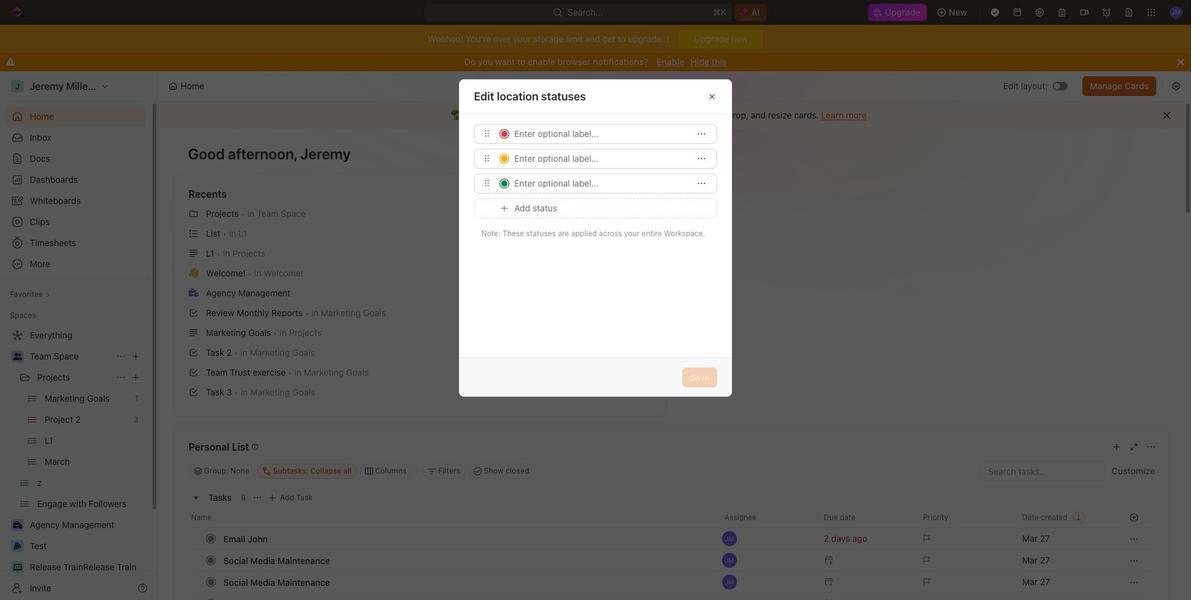 Task type: vqa. For each thing, say whether or not it's contained in the screenshot.
Terry Turtle'S Workspace, , element at the top left
no



Task type: describe. For each thing, give the bounding box(es) containing it.
sidebar navigation
[[0, 71, 158, 601]]

Add status text field
[[515, 199, 710, 218]]

tree inside sidebar navigation
[[5, 326, 146, 601]]

2 enter optional label... text field from the top
[[515, 174, 690, 193]]



Task type: locate. For each thing, give the bounding box(es) containing it.
Enter optional label... text field
[[515, 125, 690, 143], [515, 174, 690, 193]]

enter optional label... text field up enter optional label... text box
[[515, 125, 690, 143]]

Enter optional label... text field
[[515, 150, 690, 168]]

business time image
[[189, 289, 199, 297]]

tree
[[5, 326, 146, 601]]

alert
[[158, 102, 1185, 129]]

1 vertical spatial enter optional label... text field
[[515, 174, 690, 193]]

enter optional label... text field down enter optional label... text box
[[515, 174, 690, 193]]

user group image
[[13, 353, 22, 361]]

1 enter optional label... text field from the top
[[515, 125, 690, 143]]

0 vertical spatial enter optional label... text field
[[515, 125, 690, 143]]

Search tasks... text field
[[981, 462, 1105, 481]]



